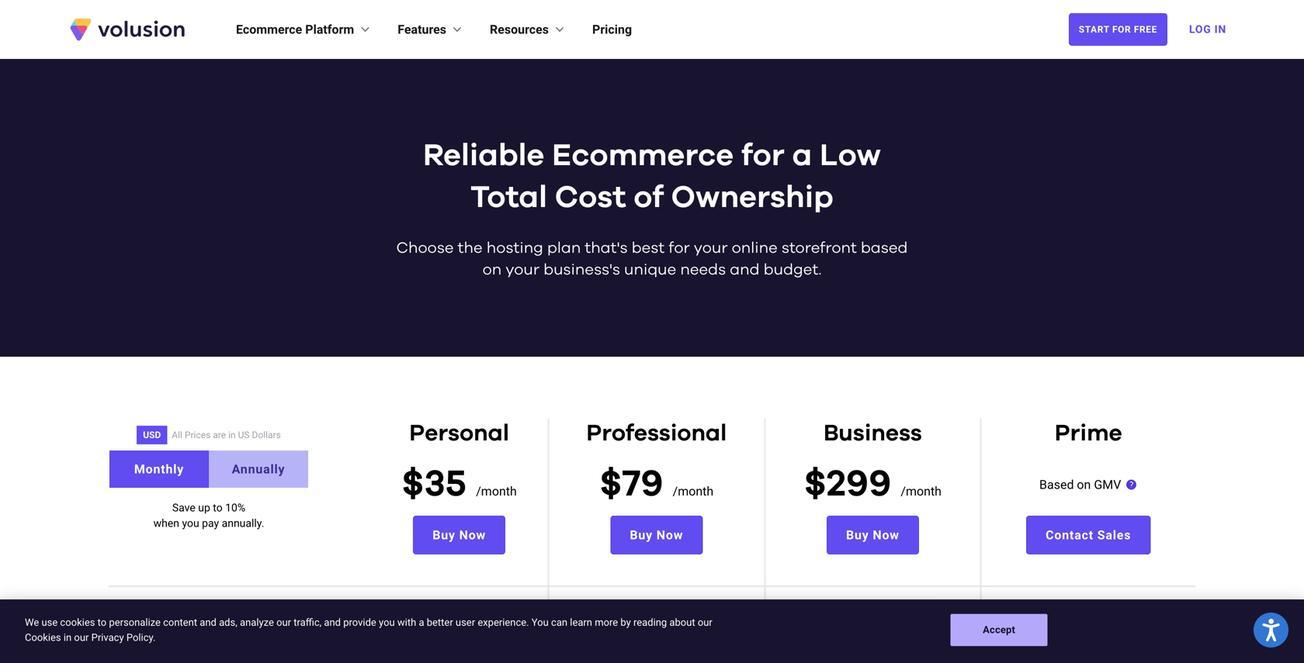 Task type: vqa. For each thing, say whether or not it's contained in the screenshot.
the bottom frequency
no



Task type: describe. For each thing, give the bounding box(es) containing it.
provide
[[343, 617, 376, 629]]

needs
[[681, 262, 726, 278]]

now for 299
[[873, 528, 900, 543]]

with
[[398, 617, 416, 629]]

content
[[163, 617, 197, 629]]

business's
[[544, 262, 620, 278]]

when
[[153, 518, 179, 530]]

contact sales link
[[1027, 516, 1151, 555]]

us
[[238, 430, 250, 441]]

on inside choose the hosting plan that's best for your online storefront based on your business's unique needs and budget.
[[483, 262, 502, 278]]

$100k
[[580, 615, 615, 629]]

unlimited for max products
[[1013, 646, 1065, 660]]

buy now link for 299
[[827, 516, 919, 555]]

based
[[861, 241, 908, 256]]

$ for 35
[[402, 467, 424, 504]]

for inside reliable ecommerce for a low total cost of ownership
[[742, 141, 785, 172]]

hosting
[[487, 241, 544, 256]]

max products
[[109, 646, 187, 660]]

we
[[25, 617, 39, 629]]

save
[[172, 502, 196, 515]]

resources
[[490, 22, 549, 37]]

cookies
[[25, 633, 61, 644]]

privacy alert dialog
[[0, 600, 1305, 664]]

pricing
[[593, 22, 632, 37]]

are
[[213, 430, 226, 441]]

max for max products
[[109, 646, 133, 660]]

for inside choose the hosting plan that's best for your online storefront based on your business's unique needs and budget.
[[669, 241, 690, 256]]

start for free
[[1079, 24, 1158, 35]]

up
[[198, 502, 210, 515]]

$ 79
[[600, 467, 664, 504]]

10%
[[225, 502, 246, 515]]

79
[[622, 467, 664, 504]]

$50k
[[402, 615, 431, 629]]

start for free link
[[1069, 13, 1168, 46]]

a inside we use cookies to personalize content and ads, analyze our traffic, and provide you with a better user experience. you can learn more by reading about our cookies in our privacy policy.
[[419, 617, 424, 629]]

reliable
[[423, 141, 545, 172]]

you inside we use cookies to personalize content and ads, analyze our traffic, and provide you with a better user experience. you can learn more by reading about our cookies in our privacy policy.
[[379, 617, 395, 629]]

based on gmv
[[1040, 478, 1122, 493]]

299
[[827, 467, 892, 504]]

log
[[1190, 23, 1212, 36]]

personalize
[[109, 617, 161, 629]]

year
[[189, 615, 214, 629]]

cost
[[555, 182, 626, 214]]

based
[[1040, 478, 1074, 493]]

buy for 35
[[433, 528, 456, 543]]

monthly button
[[109, 451, 209, 488]]

all
[[172, 430, 182, 441]]

you inside save up to 10% when you pay annually.
[[182, 518, 199, 530]]

buy now link for 79
[[611, 516, 703, 555]]

plan
[[547, 241, 581, 256]]

$ 299
[[804, 467, 892, 504]]

pay
[[202, 518, 219, 530]]

experience.
[[478, 617, 529, 629]]

per
[[167, 615, 186, 629]]

annually
[[232, 462, 285, 477]]

1 horizontal spatial on
[[1077, 478, 1091, 493]]

dollars
[[252, 430, 281, 441]]

resources button
[[490, 20, 568, 39]]

user
[[456, 617, 475, 629]]

policy.
[[126, 633, 156, 644]]

/month for 79
[[673, 485, 714, 499]]

ecommerce platform button
[[236, 20, 373, 39]]

now for 35
[[459, 528, 486, 543]]

free
[[1134, 24, 1158, 35]]

platform
[[305, 22, 354, 37]]

products
[[136, 646, 187, 660]]

that's
[[585, 241, 628, 256]]

monthly
[[134, 462, 184, 477]]

analyze
[[240, 617, 274, 629]]

the
[[458, 241, 483, 256]]

all prices are in us dollars
[[172, 430, 281, 441]]

now for 79
[[657, 528, 684, 543]]

better
[[427, 617, 453, 629]]

unlimited for max gmv per year
[[1013, 615, 1065, 629]]

/month for 299
[[901, 485, 942, 499]]

to inside we use cookies to personalize content and ads, analyze our traffic, and provide you with a better user experience. you can learn more by reading about our cookies in our privacy policy.
[[98, 617, 107, 629]]

annually.
[[222, 518, 264, 530]]

contact
[[1046, 528, 1094, 543]]

1 vertical spatial your
[[506, 262, 540, 278]]

ads,
[[219, 617, 237, 629]]

more
[[595, 617, 618, 629]]

privacy
[[91, 633, 124, 644]]

35
[[424, 467, 467, 504]]

contact sales
[[1046, 528, 1132, 543]]

save up to 10% when you pay annually.
[[153, 502, 264, 530]]



Task type: locate. For each thing, give the bounding box(es) containing it.
accept button
[[951, 615, 1048, 647]]

3 buy from the left
[[846, 528, 869, 543]]

we use cookies to personalize content and ads, analyze our traffic, and provide you with a better user experience. you can learn more by reading about our cookies in our privacy policy.
[[25, 617, 713, 644]]

2 buy from the left
[[630, 528, 653, 543]]

1 horizontal spatial our
[[277, 617, 291, 629]]

0 vertical spatial your
[[694, 241, 728, 256]]

/month for 35
[[476, 485, 517, 499]]

1 horizontal spatial a
[[793, 141, 813, 172]]

0 vertical spatial ecommerce
[[236, 22, 302, 37]]

buy now for $ 79
[[630, 528, 684, 543]]

a left low
[[793, 141, 813, 172]]

0 vertical spatial in
[[228, 430, 236, 441]]

and right traffic,
[[324, 617, 341, 629]]

0 horizontal spatial gmv
[[136, 615, 164, 629]]

0 horizontal spatial your
[[506, 262, 540, 278]]

buy now link for 35
[[413, 516, 506, 555]]

buy for 299
[[846, 528, 869, 543]]

log in link
[[1180, 12, 1236, 47]]

buy now link
[[413, 516, 506, 555], [611, 516, 703, 555], [827, 516, 919, 555]]

1 vertical spatial ecommerce
[[552, 141, 734, 172]]

your
[[694, 241, 728, 256], [506, 262, 540, 278]]

1 horizontal spatial gmv
[[1094, 478, 1122, 493]]

now down 299
[[873, 528, 900, 543]]

you
[[532, 617, 549, 629]]

pricing link
[[593, 20, 632, 39]]

you down save
[[182, 518, 199, 530]]

$ 35
[[402, 467, 467, 504]]

in
[[228, 430, 236, 441], [64, 633, 72, 644]]

gmv
[[1094, 478, 1122, 493], [136, 615, 164, 629]]

now down 35
[[459, 528, 486, 543]]

1 horizontal spatial your
[[694, 241, 728, 256]]

unique
[[624, 262, 677, 278]]

ecommerce inside reliable ecommerce for a low total cost of ownership
[[552, 141, 734, 172]]

/month right 35
[[476, 485, 517, 499]]

1 horizontal spatial buy now
[[630, 528, 684, 543]]

0 horizontal spatial for
[[669, 241, 690, 256]]

your down "hosting"
[[506, 262, 540, 278]]

gmv up policy.
[[136, 615, 164, 629]]

2 horizontal spatial our
[[698, 617, 713, 629]]

2 $ from the left
[[600, 467, 622, 504]]

1 /month from the left
[[476, 485, 517, 499]]

2 /month from the left
[[673, 485, 714, 499]]

0 vertical spatial to
[[213, 502, 223, 515]]

reading
[[634, 617, 667, 629]]

features button
[[398, 20, 465, 39]]

learn
[[570, 617, 593, 629]]

and down online
[[730, 262, 760, 278]]

1 vertical spatial to
[[98, 617, 107, 629]]

0 horizontal spatial to
[[98, 617, 107, 629]]

and inside choose the hosting plan that's best for your online storefront based on your business's unique needs and budget.
[[730, 262, 760, 278]]

1 horizontal spatial in
[[228, 430, 236, 441]]

log in
[[1190, 23, 1227, 36]]

$ for 299
[[804, 467, 827, 504]]

2 buy now from the left
[[630, 528, 684, 543]]

2 horizontal spatial buy now
[[846, 528, 900, 543]]

2 horizontal spatial now
[[873, 528, 900, 543]]

ownership
[[671, 182, 834, 214]]

on down the on the top left
[[483, 262, 502, 278]]

open accessibe: accessibility options, statement and help image
[[1263, 620, 1280, 642]]

our
[[277, 617, 291, 629], [698, 617, 713, 629], [74, 633, 89, 644]]

now down the 79
[[657, 528, 684, 543]]

0 vertical spatial for
[[742, 141, 785, 172]]

storefront
[[782, 241, 857, 256]]

1 max from the top
[[109, 615, 133, 629]]

3 now from the left
[[873, 528, 900, 543]]

buy now for $ 35
[[433, 528, 486, 543]]

buy
[[433, 528, 456, 543], [630, 528, 653, 543], [846, 528, 869, 543]]

1 now from the left
[[459, 528, 486, 543]]

buy now down 35
[[433, 528, 486, 543]]

1 vertical spatial on
[[1077, 478, 1091, 493]]

cookies
[[60, 617, 95, 629]]

buy now link down the 79
[[611, 516, 703, 555]]

in inside we use cookies to personalize content and ads, analyze our traffic, and provide you with a better user experience. you can learn more by reading about our cookies in our privacy policy.
[[64, 633, 72, 644]]

buy now link down 299
[[827, 516, 919, 555]]

buy now down the 79
[[630, 528, 684, 543]]

/month right 299
[[901, 485, 942, 499]]

0 vertical spatial you
[[182, 518, 199, 530]]

1 vertical spatial unlimited
[[1013, 646, 1065, 660]]

0 horizontal spatial in
[[64, 633, 72, 644]]

ecommerce inside 'dropdown button'
[[236, 22, 302, 37]]

buy now for $ 299
[[846, 528, 900, 543]]

accept
[[983, 625, 1016, 637]]

1 vertical spatial max
[[109, 646, 133, 660]]

/month right the 79
[[673, 485, 714, 499]]

usd
[[143, 430, 161, 441]]

1 horizontal spatial buy
[[630, 528, 653, 543]]

0 horizontal spatial on
[[483, 262, 502, 278]]

our left traffic,
[[277, 617, 291, 629]]

business
[[824, 422, 922, 446]]

in left us at the left bottom of the page
[[228, 430, 236, 441]]

gmv up sales
[[1094, 478, 1122, 493]]

0 vertical spatial a
[[793, 141, 813, 172]]

3 buy now link from the left
[[827, 516, 919, 555]]

can
[[551, 617, 568, 629]]

1 horizontal spatial $
[[600, 467, 622, 504]]

2 horizontal spatial and
[[730, 262, 760, 278]]

max for max gmv per year
[[109, 615, 133, 629]]

1 vertical spatial gmv
[[136, 615, 164, 629]]

in down cookies
[[64, 633, 72, 644]]

0 vertical spatial unlimited
[[1013, 615, 1065, 629]]

0 horizontal spatial $
[[402, 467, 424, 504]]

$
[[402, 467, 424, 504], [600, 467, 622, 504], [804, 467, 827, 504]]

0 vertical spatial gmv
[[1094, 478, 1122, 493]]

max gmv per year
[[109, 615, 214, 629]]

buy down the 79
[[630, 528, 653, 543]]

0 horizontal spatial ecommerce
[[236, 22, 302, 37]]

0 horizontal spatial a
[[419, 617, 424, 629]]

1 vertical spatial a
[[419, 617, 424, 629]]

ecommerce
[[236, 22, 302, 37], [552, 141, 734, 172]]

and left ads,
[[200, 617, 217, 629]]

start
[[1079, 24, 1110, 35]]

a
[[793, 141, 813, 172], [419, 617, 424, 629]]

1 horizontal spatial /month
[[673, 485, 714, 499]]

low
[[820, 141, 881, 172]]

to up privacy
[[98, 617, 107, 629]]

buy now
[[433, 528, 486, 543], [630, 528, 684, 543], [846, 528, 900, 543]]

on right based
[[1077, 478, 1091, 493]]

for
[[742, 141, 785, 172], [669, 241, 690, 256]]

1 horizontal spatial for
[[742, 141, 785, 172]]

prices
[[185, 430, 211, 441]]

1 $ from the left
[[402, 467, 424, 504]]

for
[[1113, 24, 1132, 35]]

0 vertical spatial on
[[483, 262, 502, 278]]

traffic,
[[294, 617, 322, 629]]

$ for 79
[[600, 467, 622, 504]]

2 max from the top
[[109, 646, 133, 660]]

professional
[[587, 422, 727, 446]]

choose the hosting plan that's best for your online storefront based on your business's unique needs and budget.
[[396, 241, 908, 278]]

and
[[730, 262, 760, 278], [200, 617, 217, 629], [324, 617, 341, 629]]

2 unlimited from the top
[[1013, 646, 1065, 660]]

1 horizontal spatial now
[[657, 528, 684, 543]]

for right "best"
[[669, 241, 690, 256]]

our right about
[[698, 617, 713, 629]]

our down cookies
[[74, 633, 89, 644]]

in
[[1215, 23, 1227, 36]]

2 horizontal spatial buy now link
[[827, 516, 919, 555]]

$ down personal on the left bottom
[[402, 467, 424, 504]]

buy now link down 35
[[413, 516, 506, 555]]

1 vertical spatial you
[[379, 617, 395, 629]]

1 unlimited from the top
[[1013, 615, 1065, 629]]

sales
[[1098, 528, 1132, 543]]

1 buy now from the left
[[433, 528, 486, 543]]

$ down business
[[804, 467, 827, 504]]

$ down 'professional'
[[600, 467, 622, 504]]

1 horizontal spatial you
[[379, 617, 395, 629]]

2 horizontal spatial /month
[[901, 485, 942, 499]]

buy for 79
[[630, 528, 653, 543]]

0 horizontal spatial buy now link
[[413, 516, 506, 555]]

0 horizontal spatial you
[[182, 518, 199, 530]]

you left with at bottom left
[[379, 617, 395, 629]]

buy down 35
[[433, 528, 456, 543]]

for up "ownership"
[[742, 141, 785, 172]]

of
[[634, 182, 664, 214]]

ecommerce left platform
[[236, 22, 302, 37]]

max up privacy
[[109, 615, 133, 629]]

0 horizontal spatial and
[[200, 617, 217, 629]]

1 vertical spatial in
[[64, 633, 72, 644]]

1 horizontal spatial to
[[213, 502, 223, 515]]

ecommerce platform
[[236, 22, 354, 37]]

to right up
[[213, 502, 223, 515]]

0 horizontal spatial buy
[[433, 528, 456, 543]]

a right with at bottom left
[[419, 617, 424, 629]]

3 buy now from the left
[[846, 528, 900, 543]]

to inside save up to 10% when you pay annually.
[[213, 502, 223, 515]]

2 horizontal spatial $
[[804, 467, 827, 504]]

ecommerce up of
[[552, 141, 734, 172]]

3 $ from the left
[[804, 467, 827, 504]]

0 horizontal spatial buy now
[[433, 528, 486, 543]]

1 horizontal spatial and
[[324, 617, 341, 629]]

a inside reliable ecommerce for a low total cost of ownership
[[793, 141, 813, 172]]

1 horizontal spatial ecommerce
[[552, 141, 734, 172]]

by
[[621, 617, 631, 629]]

1 vertical spatial for
[[669, 241, 690, 256]]

0 vertical spatial max
[[109, 615, 133, 629]]

prime
[[1055, 422, 1123, 446]]

3 /month from the left
[[901, 485, 942, 499]]

use
[[42, 617, 58, 629]]

personal
[[409, 422, 509, 446]]

buy now down 299
[[846, 528, 900, 543]]

total
[[471, 182, 547, 214]]

0 horizontal spatial our
[[74, 633, 89, 644]]

buy down 299
[[846, 528, 869, 543]]

2 horizontal spatial buy
[[846, 528, 869, 543]]

2 buy now link from the left
[[611, 516, 703, 555]]

unlimited
[[1013, 615, 1065, 629], [1013, 646, 1065, 660]]

features
[[398, 22, 447, 37]]

online
[[732, 241, 778, 256]]

budget.
[[764, 262, 822, 278]]

about
[[670, 617, 696, 629]]

choose
[[396, 241, 454, 256]]

max down privacy
[[109, 646, 133, 660]]

0 horizontal spatial /month
[[476, 485, 517, 499]]

your up needs
[[694, 241, 728, 256]]

annually button
[[209, 451, 308, 488]]

1 buy from the left
[[433, 528, 456, 543]]

1 horizontal spatial buy now link
[[611, 516, 703, 555]]

1 buy now link from the left
[[413, 516, 506, 555]]

max
[[109, 615, 133, 629], [109, 646, 133, 660]]

0 horizontal spatial now
[[459, 528, 486, 543]]

2 now from the left
[[657, 528, 684, 543]]

reliable ecommerce for a low total cost of ownership
[[423, 141, 881, 214]]

to
[[213, 502, 223, 515], [98, 617, 107, 629]]

best
[[632, 241, 665, 256]]



